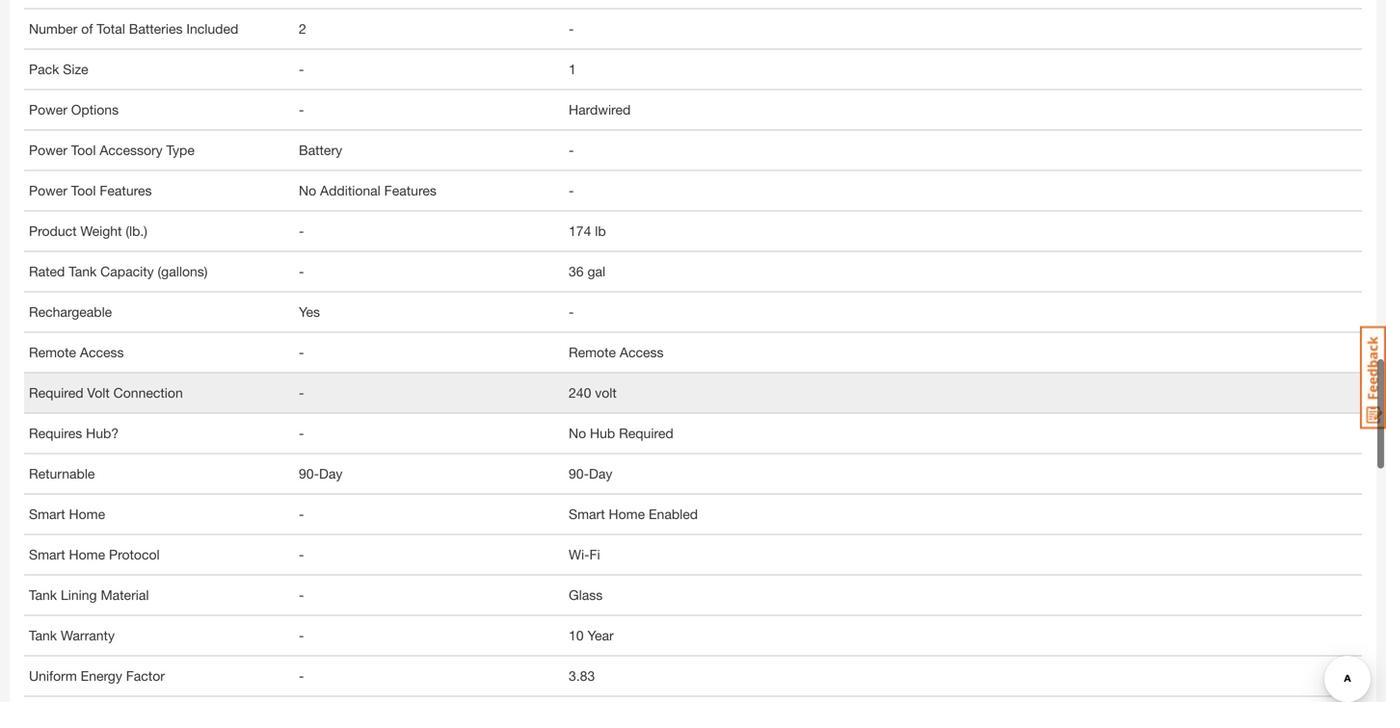 Task type: describe. For each thing, give the bounding box(es) containing it.
no hub required
[[569, 426, 674, 442]]

tool for features
[[71, 183, 96, 199]]

enabled
[[649, 507, 698, 523]]

hub?
[[86, 426, 119, 442]]

factor
[[126, 669, 165, 684]]

240 volt
[[569, 385, 617, 401]]

wi-fi
[[569, 547, 600, 563]]

rated
[[29, 264, 65, 280]]

- for glass
[[299, 588, 304, 603]]

home for smart home
[[69, 507, 105, 523]]

volt
[[595, 385, 617, 401]]

uniform energy factor
[[29, 669, 165, 684]]

power options
[[29, 102, 119, 118]]

features for power tool features
[[100, 183, 152, 199]]

smart home enabled
[[569, 507, 698, 523]]

of
[[81, 21, 93, 37]]

additional
[[320, 183, 381, 199]]

- for hardwired
[[299, 102, 304, 118]]

smart for smart home
[[29, 507, 65, 523]]

1 90- from the left
[[299, 466, 319, 482]]

hub
[[590, 426, 615, 442]]

connection
[[113, 385, 183, 401]]

2 access from the left
[[620, 345, 664, 361]]

10 year
[[569, 628, 614, 644]]

smart home
[[29, 507, 105, 523]]

size
[[63, 61, 88, 77]]

2 remote access from the left
[[569, 345, 664, 361]]

- for 1
[[299, 61, 304, 77]]

tank warranty
[[29, 628, 115, 644]]

power tool accessory type
[[29, 142, 195, 158]]

volt
[[87, 385, 110, 401]]

yes
[[299, 304, 320, 320]]

no for no hub required
[[569, 426, 586, 442]]

- for 36 gal
[[299, 264, 304, 280]]

1 remote access from the left
[[29, 345, 124, 361]]

no additional features
[[299, 183, 437, 199]]

1
[[569, 61, 576, 77]]

weight
[[80, 223, 122, 239]]

2 90- from the left
[[569, 466, 589, 482]]

number
[[29, 21, 77, 37]]

rated tank capacity (gallons)
[[29, 264, 208, 280]]

tank for lining
[[29, 588, 57, 603]]

0 vertical spatial tank
[[69, 264, 97, 280]]

type
[[166, 142, 195, 158]]

capacity
[[100, 264, 154, 280]]

- for 174 lb
[[299, 223, 304, 239]]

no for no additional features
[[299, 183, 316, 199]]

home for smart home enabled
[[609, 507, 645, 523]]

fi
[[590, 547, 600, 563]]

requires
[[29, 426, 82, 442]]

hardwired
[[569, 102, 631, 118]]

power tool features
[[29, 183, 152, 199]]

174
[[569, 223, 591, 239]]

2 day from the left
[[589, 466, 613, 482]]

features for no additional features
[[384, 183, 437, 199]]

glass
[[569, 588, 603, 603]]

energy
[[81, 669, 122, 684]]

included
[[186, 21, 238, 37]]

accessory
[[100, 142, 163, 158]]

174 lb
[[569, 223, 606, 239]]

36 gal
[[569, 264, 606, 280]]

lining
[[61, 588, 97, 603]]

lb
[[595, 223, 606, 239]]

pack size
[[29, 61, 88, 77]]

protocol
[[109, 547, 160, 563]]



Task type: vqa. For each thing, say whether or not it's contained in the screenshot.


Task type: locate. For each thing, give the bounding box(es) containing it.
tank up uniform
[[29, 628, 57, 644]]

smart
[[29, 507, 65, 523], [569, 507, 605, 523], [29, 547, 65, 563]]

total
[[97, 21, 125, 37]]

1 horizontal spatial 90-day
[[569, 466, 613, 482]]

(gallons)
[[158, 264, 208, 280]]

features down the accessory
[[100, 183, 152, 199]]

0 horizontal spatial 90-
[[299, 466, 319, 482]]

rechargeable
[[29, 304, 112, 320]]

1 remote from the left
[[29, 345, 76, 361]]

1 horizontal spatial 90-
[[569, 466, 589, 482]]

- for smart home enabled
[[299, 507, 304, 523]]

1 horizontal spatial access
[[620, 345, 664, 361]]

1 90-day from the left
[[299, 466, 343, 482]]

remote access
[[29, 345, 124, 361], [569, 345, 664, 361]]

product
[[29, 223, 77, 239]]

smart down returnable on the bottom left of page
[[29, 507, 65, 523]]

remote access up volt at the left of page
[[569, 345, 664, 361]]

90-day
[[299, 466, 343, 482], [569, 466, 613, 482]]

0 horizontal spatial day
[[319, 466, 343, 482]]

0 horizontal spatial features
[[100, 183, 152, 199]]

warranty
[[61, 628, 115, 644]]

material
[[101, 588, 149, 603]]

battery
[[299, 142, 342, 158]]

0 horizontal spatial remote
[[29, 345, 76, 361]]

0 horizontal spatial access
[[80, 345, 124, 361]]

1 horizontal spatial remote access
[[569, 345, 664, 361]]

tool
[[71, 142, 96, 158], [71, 183, 96, 199]]

wi-
[[569, 547, 590, 563]]

remote
[[29, 345, 76, 361], [569, 345, 616, 361]]

access up volt at the left bottom of the page
[[80, 345, 124, 361]]

1 horizontal spatial day
[[589, 466, 613, 482]]

1 vertical spatial required
[[619, 426, 674, 442]]

power for power tool accessory type
[[29, 142, 67, 158]]

returnable
[[29, 466, 95, 482]]

feedback link image
[[1360, 326, 1386, 430]]

1 horizontal spatial features
[[384, 183, 437, 199]]

access
[[80, 345, 124, 361], [620, 345, 664, 361]]

smart for smart home enabled
[[569, 507, 605, 523]]

requires hub?
[[29, 426, 119, 442]]

3 power from the top
[[29, 183, 67, 199]]

1 day from the left
[[319, 466, 343, 482]]

gal
[[588, 264, 606, 280]]

0 horizontal spatial required
[[29, 385, 83, 401]]

features
[[100, 183, 152, 199], [384, 183, 437, 199]]

pack
[[29, 61, 59, 77]]

features right additional
[[384, 183, 437, 199]]

number of total batteries included
[[29, 21, 238, 37]]

smart down smart home
[[29, 547, 65, 563]]

year
[[588, 628, 614, 644]]

0 vertical spatial no
[[299, 183, 316, 199]]

access up no hub required
[[620, 345, 664, 361]]

no left hub
[[569, 426, 586, 442]]

tool for accessory
[[71, 142, 96, 158]]

2 remote from the left
[[569, 345, 616, 361]]

home left enabled
[[609, 507, 645, 523]]

home for smart home protocol
[[69, 547, 105, 563]]

power up product
[[29, 183, 67, 199]]

1 horizontal spatial no
[[569, 426, 586, 442]]

required right hub
[[619, 426, 674, 442]]

- for 3.83
[[299, 669, 304, 684]]

tank right rated at left top
[[69, 264, 97, 280]]

- for 240 volt
[[299, 385, 304, 401]]

day
[[319, 466, 343, 482], [589, 466, 613, 482]]

power for power options
[[29, 102, 67, 118]]

options
[[71, 102, 119, 118]]

2 tool from the top
[[71, 183, 96, 199]]

1 power from the top
[[29, 102, 67, 118]]

batteries
[[129, 21, 183, 37]]

1 vertical spatial tool
[[71, 183, 96, 199]]

0 vertical spatial tool
[[71, 142, 96, 158]]

required volt connection
[[29, 385, 183, 401]]

- for remote access
[[299, 345, 304, 361]]

(lb.)
[[126, 223, 147, 239]]

240
[[569, 385, 591, 401]]

1 vertical spatial tank
[[29, 588, 57, 603]]

tank lining material
[[29, 588, 149, 603]]

power down the pack
[[29, 102, 67, 118]]

smart for smart home protocol
[[29, 547, 65, 563]]

36
[[569, 264, 584, 280]]

2
[[299, 21, 306, 37]]

1 access from the left
[[80, 345, 124, 361]]

3.83
[[569, 669, 595, 684]]

remote up the 240 volt
[[569, 345, 616, 361]]

no
[[299, 183, 316, 199], [569, 426, 586, 442]]

- for 10 year
[[299, 628, 304, 644]]

smart home protocol
[[29, 547, 160, 563]]

remote access down the rechargeable at the left of page
[[29, 345, 124, 361]]

power for power tool features
[[29, 183, 67, 199]]

product weight (lb.)
[[29, 223, 147, 239]]

-
[[569, 21, 574, 37], [299, 61, 304, 77], [299, 102, 304, 118], [569, 142, 574, 158], [569, 183, 574, 199], [299, 223, 304, 239], [299, 264, 304, 280], [569, 304, 574, 320], [299, 345, 304, 361], [299, 385, 304, 401], [299, 426, 304, 442], [299, 507, 304, 523], [299, 547, 304, 563], [299, 588, 304, 603], [299, 628, 304, 644], [299, 669, 304, 684]]

- for wi-fi
[[299, 547, 304, 563]]

1 horizontal spatial remote
[[569, 345, 616, 361]]

0 vertical spatial required
[[29, 385, 83, 401]]

home up tank lining material
[[69, 547, 105, 563]]

no down the battery at top
[[299, 183, 316, 199]]

smart up wi-fi
[[569, 507, 605, 523]]

0 horizontal spatial remote access
[[29, 345, 124, 361]]

0 horizontal spatial 90-day
[[299, 466, 343, 482]]

1 features from the left
[[100, 183, 152, 199]]

0 vertical spatial power
[[29, 102, 67, 118]]

10
[[569, 628, 584, 644]]

tool up power tool features
[[71, 142, 96, 158]]

0 horizontal spatial no
[[299, 183, 316, 199]]

power
[[29, 102, 67, 118], [29, 142, 67, 158], [29, 183, 67, 199]]

tank for warranty
[[29, 628, 57, 644]]

- for no hub required
[[299, 426, 304, 442]]

2 vertical spatial tank
[[29, 628, 57, 644]]

home
[[69, 507, 105, 523], [609, 507, 645, 523], [69, 547, 105, 563]]

required
[[29, 385, 83, 401], [619, 426, 674, 442]]

1 tool from the top
[[71, 142, 96, 158]]

2 power from the top
[[29, 142, 67, 158]]

home up "smart home protocol"
[[69, 507, 105, 523]]

required up 'requires'
[[29, 385, 83, 401]]

power down power options
[[29, 142, 67, 158]]

1 vertical spatial power
[[29, 142, 67, 158]]

1 vertical spatial no
[[569, 426, 586, 442]]

tank
[[69, 264, 97, 280], [29, 588, 57, 603], [29, 628, 57, 644]]

90-
[[299, 466, 319, 482], [569, 466, 589, 482]]

tank left lining
[[29, 588, 57, 603]]

uniform
[[29, 669, 77, 684]]

2 features from the left
[[384, 183, 437, 199]]

2 90-day from the left
[[569, 466, 613, 482]]

1 horizontal spatial required
[[619, 426, 674, 442]]

tool up product weight (lb.)
[[71, 183, 96, 199]]

2 vertical spatial power
[[29, 183, 67, 199]]

remote down the rechargeable at the left of page
[[29, 345, 76, 361]]



